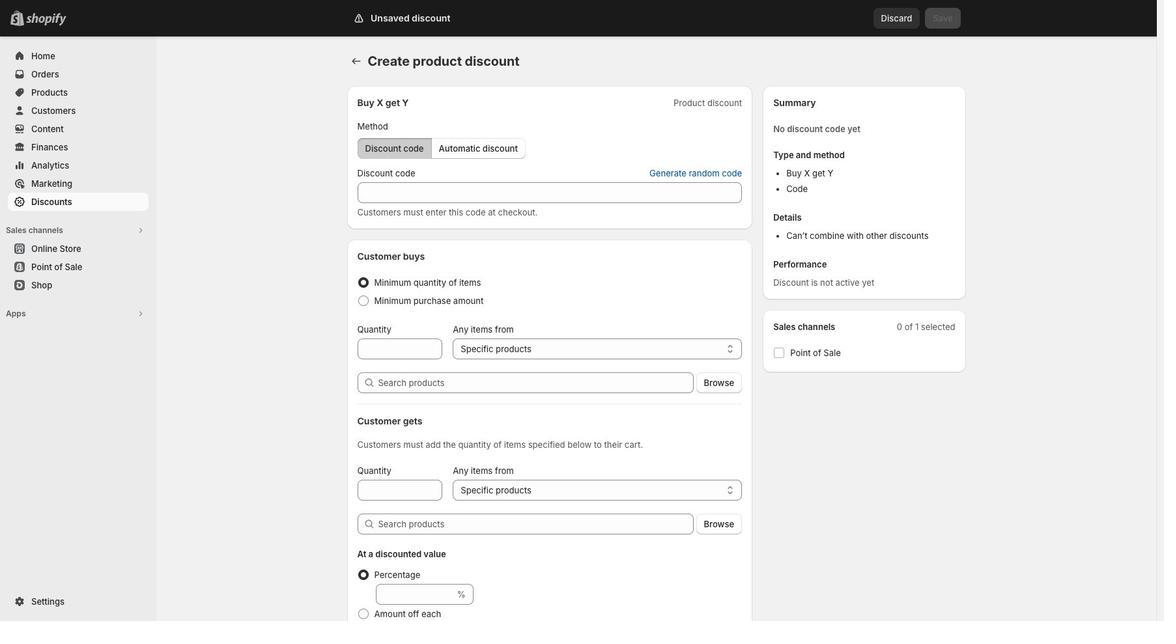 Task type: vqa. For each thing, say whether or not it's contained in the screenshot.
Search products text field at bottom
yes



Task type: describe. For each thing, give the bounding box(es) containing it.
shopify image
[[26, 13, 66, 26]]

Search products text field
[[378, 373, 694, 394]]



Task type: locate. For each thing, give the bounding box(es) containing it.
None text field
[[357, 339, 443, 360], [357, 480, 443, 501], [376, 585, 455, 605], [357, 339, 443, 360], [357, 480, 443, 501], [376, 585, 455, 605]]

None text field
[[357, 182, 742, 203]]

Search products text field
[[378, 514, 694, 535]]



